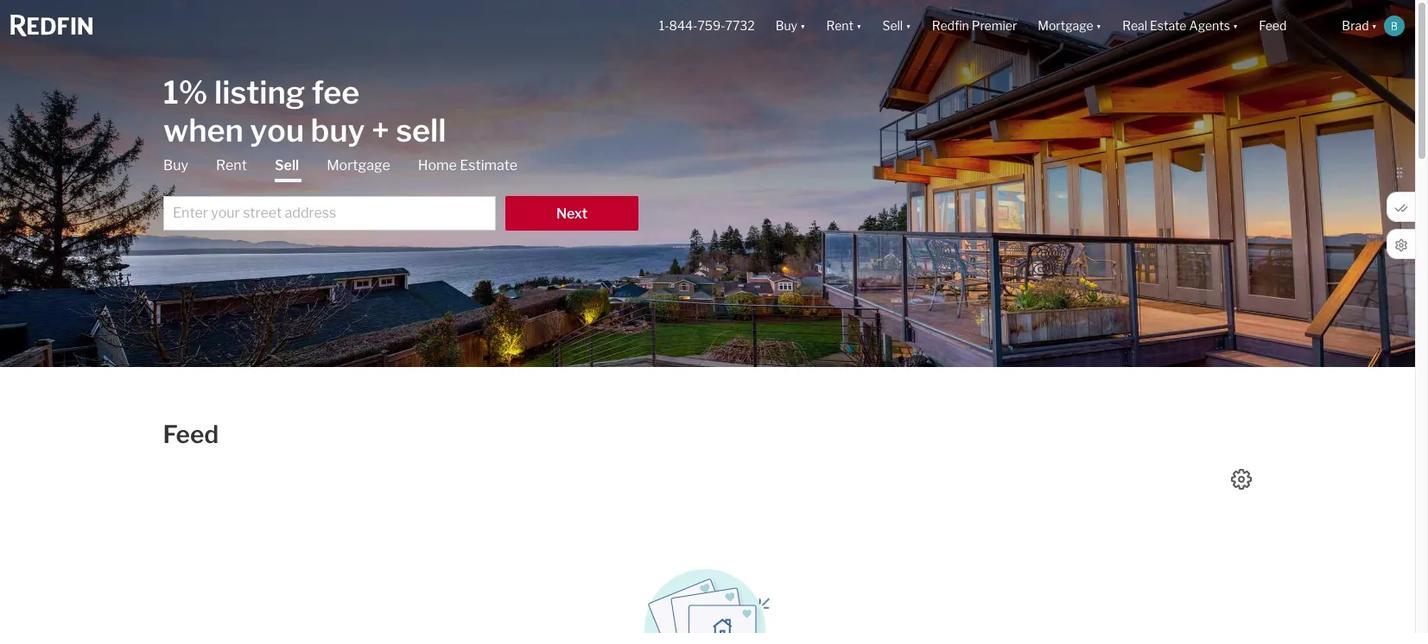Task type: describe. For each thing, give the bounding box(es) containing it.
premier
[[972, 18, 1017, 33]]

real estate agents ▾ link
[[1122, 0, 1238, 52]]

+
[[372, 111, 389, 149]]

▾ for rent ▾
[[856, 18, 862, 33]]

real estate agents ▾
[[1122, 18, 1238, 33]]

buy ▾
[[776, 18, 806, 33]]

rent ▾ button
[[826, 0, 862, 52]]

when
[[163, 111, 244, 149]]

mortgage ▾ button
[[1028, 0, 1112, 52]]

buy for buy
[[163, 157, 188, 173]]

real
[[1122, 18, 1147, 33]]

1-844-759-7732
[[659, 18, 755, 33]]

▾ for mortgage ▾
[[1096, 18, 1102, 33]]

▾ for sell ▾
[[906, 18, 911, 33]]

you
[[250, 111, 304, 149]]

rent for rent ▾
[[826, 18, 854, 33]]

buy link
[[163, 156, 188, 175]]

rent ▾
[[826, 18, 862, 33]]

feed button
[[1249, 0, 1332, 52]]

mortgage ▾
[[1038, 18, 1102, 33]]

next
[[556, 205, 588, 222]]

agents
[[1189, 18, 1230, 33]]

user photo image
[[1384, 16, 1405, 36]]

redfin premier
[[932, 18, 1017, 33]]

mortgage link
[[327, 156, 390, 175]]

Enter your street address search field
[[163, 196, 496, 230]]

rent link
[[216, 156, 247, 175]]

sell for sell ▾
[[882, 18, 903, 33]]

feed inside button
[[1259, 18, 1287, 33]]

mortgage ▾ button
[[1038, 0, 1102, 52]]

buy ▾ button
[[765, 0, 816, 52]]

sell for sell
[[275, 157, 299, 173]]

1% listing fee when you buy + sell
[[163, 73, 446, 149]]

7732
[[725, 18, 755, 33]]

redfin
[[932, 18, 969, 33]]

buy
[[311, 111, 365, 149]]



Task type: vqa. For each thing, say whether or not it's contained in the screenshot.
The ▾ in Rent ▾ dropdown button
no



Task type: locate. For each thing, give the bounding box(es) containing it.
sell ▾
[[882, 18, 911, 33]]

▾ right brad
[[1372, 18, 1377, 33]]

0 vertical spatial mortgage
[[1038, 18, 1094, 33]]

home
[[418, 157, 457, 173]]

redfin premier button
[[922, 0, 1028, 52]]

1-844-759-7732 link
[[659, 18, 755, 33]]

rent inside dropdown button
[[826, 18, 854, 33]]

0 horizontal spatial feed
[[163, 420, 219, 449]]

1 horizontal spatial mortgage
[[1038, 18, 1094, 33]]

3 ▾ from the left
[[906, 18, 911, 33]]

rent for rent
[[216, 157, 247, 173]]

6 ▾ from the left
[[1372, 18, 1377, 33]]

rent down when
[[216, 157, 247, 173]]

1 horizontal spatial buy
[[776, 18, 797, 33]]

sell link
[[275, 156, 299, 182]]

rent ▾ button
[[816, 0, 872, 52]]

▾ for buy ▾
[[800, 18, 806, 33]]

sell inside tab list
[[275, 157, 299, 173]]

▾ left "rent ▾"
[[800, 18, 806, 33]]

1 horizontal spatial rent
[[826, 18, 854, 33]]

1 vertical spatial mortgage
[[327, 157, 390, 173]]

1-
[[659, 18, 669, 33]]

mortgage for mortgage ▾
[[1038, 18, 1094, 33]]

▾ left the real
[[1096, 18, 1102, 33]]

real estate agents ▾ button
[[1112, 0, 1249, 52]]

1 vertical spatial buy
[[163, 157, 188, 173]]

brad
[[1342, 18, 1369, 33]]

0 horizontal spatial mortgage
[[327, 157, 390, 173]]

sell ▾ button
[[872, 0, 922, 52]]

1 vertical spatial rent
[[216, 157, 247, 173]]

estate
[[1150, 18, 1187, 33]]

0 horizontal spatial sell
[[275, 157, 299, 173]]

1%
[[163, 73, 208, 111]]

listing
[[214, 73, 305, 111]]

buy inside dropdown button
[[776, 18, 797, 33]]

sell inside dropdown button
[[882, 18, 903, 33]]

mortgage for mortgage
[[327, 157, 390, 173]]

estimate
[[460, 157, 518, 173]]

mortgage
[[1038, 18, 1094, 33], [327, 157, 390, 173]]

sell down you
[[275, 157, 299, 173]]

4 ▾ from the left
[[1096, 18, 1102, 33]]

1 vertical spatial feed
[[163, 420, 219, 449]]

brad ▾
[[1342, 18, 1377, 33]]

fee
[[312, 73, 360, 111]]

1 vertical spatial sell
[[275, 157, 299, 173]]

▾ left sell ▾
[[856, 18, 862, 33]]

tab list containing buy
[[163, 156, 638, 230]]

2 ▾ from the left
[[856, 18, 862, 33]]

0 vertical spatial buy
[[776, 18, 797, 33]]

mortgage left the real
[[1038, 18, 1094, 33]]

sell
[[882, 18, 903, 33], [275, 157, 299, 173]]

▾ left redfin
[[906, 18, 911, 33]]

mortgage inside dropdown button
[[1038, 18, 1094, 33]]

1 ▾ from the left
[[800, 18, 806, 33]]

home estimate
[[418, 157, 518, 173]]

feed
[[1259, 18, 1287, 33], [163, 420, 219, 449]]

buy ▾ button
[[776, 0, 806, 52]]

5 ▾ from the left
[[1233, 18, 1238, 33]]

rent
[[826, 18, 854, 33], [216, 157, 247, 173]]

sell ▾ button
[[882, 0, 911, 52]]

buy down when
[[163, 157, 188, 173]]

tab list
[[163, 156, 638, 230]]

next button
[[505, 196, 638, 230]]

sell right "rent ▾"
[[882, 18, 903, 33]]

sell
[[396, 111, 446, 149]]

0 vertical spatial sell
[[882, 18, 903, 33]]

1 horizontal spatial feed
[[1259, 18, 1287, 33]]

buy
[[776, 18, 797, 33], [163, 157, 188, 173]]

1 horizontal spatial sell
[[882, 18, 903, 33]]

▾ for brad ▾
[[1372, 18, 1377, 33]]

▾ right 'agents'
[[1233, 18, 1238, 33]]

▾
[[800, 18, 806, 33], [856, 18, 862, 33], [906, 18, 911, 33], [1096, 18, 1102, 33], [1233, 18, 1238, 33], [1372, 18, 1377, 33]]

0 horizontal spatial rent
[[216, 157, 247, 173]]

buy right 7732
[[776, 18, 797, 33]]

0 vertical spatial feed
[[1259, 18, 1287, 33]]

buy for buy ▾
[[776, 18, 797, 33]]

mortgage down buy
[[327, 157, 390, 173]]

844-
[[669, 18, 698, 33]]

buy inside tab list
[[163, 157, 188, 173]]

0 vertical spatial rent
[[826, 18, 854, 33]]

home estimate link
[[418, 156, 518, 175]]

759-
[[698, 18, 725, 33]]

0 horizontal spatial buy
[[163, 157, 188, 173]]

rent right 'buy ▾'
[[826, 18, 854, 33]]



